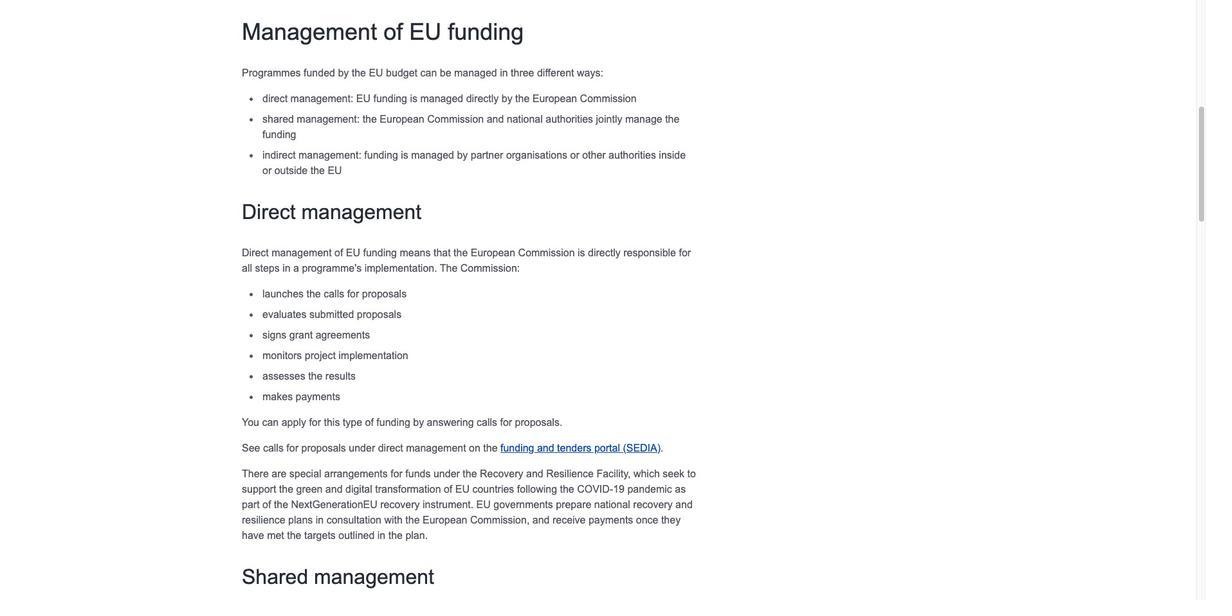 Task type: describe. For each thing, give the bounding box(es) containing it.
direct for direct management of eu funding means that the european commission is directly responsible for all steps in a programme's implementation. the commission:
[[242, 247, 269, 258]]

have
[[242, 531, 264, 542]]

management: for indirect
[[299, 150, 362, 161]]

responsible
[[624, 247, 676, 258]]

0 vertical spatial is
[[410, 93, 418, 104]]

by down three
[[502, 93, 513, 104]]

authorities inside shared management: the european commission and national authorities jointly manage the funding
[[546, 114, 593, 125]]

1 vertical spatial managed
[[420, 93, 463, 104]]

project
[[305, 350, 336, 361]]

tenders
[[557, 443, 592, 454]]

targets
[[304, 531, 336, 542]]

seek
[[663, 469, 685, 480]]

shared management: the european commission and national authorities jointly manage the funding
[[263, 114, 680, 140]]

management for shared management
[[314, 566, 434, 589]]

and inside shared management: the european commission and national authorities jointly manage the funding
[[487, 114, 504, 125]]

grant
[[289, 330, 313, 341]]

see calls for proposals under direct management on the funding and tenders portal (sedia) .
[[242, 443, 664, 454]]

funding inside direct management of eu funding means that the european commission is directly responsible for all steps in a programme's implementation. the commission:
[[363, 247, 397, 258]]

1 vertical spatial calls
[[477, 417, 497, 428]]

monitors project implementation
[[263, 350, 408, 361]]

makes
[[263, 392, 293, 403]]

direct management
[[242, 201, 422, 224]]

by right funded in the top of the page
[[338, 67, 349, 78]]

resilience
[[546, 469, 594, 480]]

national inside there are special arrangements for funds under the recovery and resilience facility, which seek to support the green and digital transformation of eu countries following the covid-19 pandemic as part of the nextgenerationeu recovery instrument. eu governments prepare national recovery and resilience plans in consultation with the european commission, and receive payments once they have met the targets outlined in the plan.
[[594, 500, 630, 511]]

1 horizontal spatial calls
[[324, 289, 344, 300]]

signs
[[263, 330, 287, 341]]

authorities inside indirect management: funding is managed by partner organisations or other authorities inside or outside the eu
[[609, 150, 656, 161]]

2 vertical spatial proposals
[[301, 443, 346, 454]]

programmes funded by the eu budget can be managed in three different ways:
[[242, 67, 603, 78]]

prepare
[[556, 500, 592, 511]]

a
[[293, 263, 299, 274]]

evaluates
[[263, 309, 307, 320]]

management down answering
[[406, 443, 466, 454]]

arrangements
[[324, 469, 388, 480]]

commission inside shared management: the european commission and national authorities jointly manage the funding
[[427, 114, 484, 125]]

programme's
[[302, 263, 362, 274]]

launches the calls for proposals
[[263, 289, 407, 300]]

and down "governments"
[[533, 515, 550, 526]]

pandemic
[[628, 484, 672, 495]]

by left answering
[[413, 417, 424, 428]]

signs grant agreements
[[263, 330, 370, 341]]

you can apply for this type of funding by answering calls for proposals.
[[242, 417, 563, 428]]

consultation
[[327, 515, 382, 526]]

for inside direct management of eu funding means that the european commission is directly responsible for all steps in a programme's implementation. the commission:
[[679, 247, 691, 258]]

met
[[267, 531, 284, 542]]

assesses
[[263, 371, 305, 382]]

commission inside direct management of eu funding means that the european commission is directly responsible for all steps in a programme's implementation. the commission:
[[518, 247, 575, 258]]

all
[[242, 263, 252, 274]]

programmes
[[242, 67, 301, 78]]

directly inside direct management of eu funding means that the european commission is directly responsible for all steps in a programme's implementation. the commission:
[[588, 247, 621, 258]]

the inside direct management of eu funding means that the european commission is directly responsible for all steps in a programme's implementation. the commission:
[[454, 247, 468, 258]]

receive
[[553, 515, 586, 526]]

in up the targets
[[316, 515, 324, 526]]

following
[[517, 484, 557, 495]]

the inside indirect management: funding is managed by partner organisations or other authorities inside or outside the eu
[[311, 165, 325, 176]]

three
[[511, 67, 534, 78]]

direct for direct management
[[242, 201, 296, 224]]

19
[[613, 484, 625, 495]]

of right type
[[365, 417, 374, 428]]

be
[[440, 67, 451, 78]]

management of eu funding
[[242, 18, 524, 45]]

makes payments
[[263, 392, 340, 403]]

funding inside shared management: the european commission and national authorities jointly manage the funding
[[263, 129, 296, 140]]

plans
[[288, 515, 313, 526]]

and up nextgenerationeu
[[325, 484, 343, 495]]

ways:
[[577, 67, 603, 78]]

jointly
[[596, 114, 622, 125]]

with
[[384, 515, 403, 526]]

as
[[675, 484, 686, 495]]

and up following on the left of page
[[526, 469, 544, 480]]

of up the instrument. at the left bottom of page
[[444, 484, 453, 495]]

0 vertical spatial can
[[420, 67, 437, 78]]

for left this
[[309, 417, 321, 428]]

launches
[[263, 289, 304, 300]]

partner
[[471, 150, 503, 161]]

see
[[242, 443, 260, 454]]

instrument.
[[423, 500, 474, 511]]

1 horizontal spatial or
[[570, 150, 580, 161]]

implementation
[[339, 350, 408, 361]]

1 vertical spatial can
[[262, 417, 279, 428]]

for up evaluates submitted proposals
[[347, 289, 359, 300]]

and down as
[[676, 500, 693, 511]]

direct management: eu funding is managed directly by the european commission
[[263, 93, 637, 104]]

0 vertical spatial proposals
[[362, 289, 407, 300]]

shared
[[242, 566, 308, 589]]

managed inside indirect management: funding is managed by partner organisations or other authorities inside or outside the eu
[[411, 150, 454, 161]]

for left proposals.
[[500, 417, 512, 428]]

covid-
[[577, 484, 613, 495]]

european inside direct management of eu funding means that the european commission is directly responsible for all steps in a programme's implementation. the commission:
[[471, 247, 515, 258]]

0 horizontal spatial payments
[[296, 392, 340, 403]]

outlined
[[339, 531, 375, 542]]

commission,
[[470, 515, 530, 526]]

nextgenerationeu
[[291, 500, 378, 511]]

funded
[[304, 67, 335, 78]]

governments
[[494, 500, 553, 511]]

results
[[325, 371, 356, 382]]

support
[[242, 484, 276, 495]]

portal
[[594, 443, 620, 454]]

the
[[440, 263, 458, 274]]



Task type: locate. For each thing, give the bounding box(es) containing it.
0 vertical spatial directly
[[466, 93, 499, 104]]

funding and tenders portal (sedia) link
[[501, 443, 661, 454]]

of inside direct management of eu funding means that the european commission is directly responsible for all steps in a programme's implementation. the commission:
[[335, 247, 343, 258]]

0 vertical spatial payments
[[296, 392, 340, 403]]

can right the 'you'
[[262, 417, 279, 428]]

1 direct from the top
[[242, 201, 296, 224]]

managed
[[454, 67, 497, 78], [420, 93, 463, 104], [411, 150, 454, 161]]

1 horizontal spatial can
[[420, 67, 437, 78]]

1 vertical spatial is
[[401, 150, 408, 161]]

european up commission:
[[471, 247, 515, 258]]

there are special arrangements for funds under the recovery and resilience facility, which seek to support the green and digital transformation of eu countries following the covid-19 pandemic as part of the nextgenerationeu recovery instrument. eu governments prepare national recovery and resilience plans in consultation with the european commission, and receive payments once they have met the targets outlined in the plan.
[[242, 469, 696, 542]]

proposals up the 'implementation'
[[357, 309, 402, 320]]

under up arrangements in the left of the page
[[349, 443, 375, 454]]

directly
[[466, 93, 499, 104], [588, 247, 621, 258]]

0 horizontal spatial authorities
[[546, 114, 593, 125]]

directly left responsible
[[588, 247, 621, 258]]

0 horizontal spatial national
[[507, 114, 543, 125]]

national inside shared management: the european commission and national authorities jointly manage the funding
[[507, 114, 543, 125]]

direct inside direct management of eu funding means that the european commission is directly responsible for all steps in a programme's implementation. the commission:
[[242, 247, 269, 258]]

1 vertical spatial management:
[[297, 114, 360, 125]]

special
[[289, 469, 321, 480]]

0 vertical spatial managed
[[454, 67, 497, 78]]

they
[[661, 515, 681, 526]]

under
[[349, 443, 375, 454], [434, 469, 460, 480]]

in
[[500, 67, 508, 78], [283, 263, 291, 274], [316, 515, 324, 526], [378, 531, 386, 542]]

answering
[[427, 417, 474, 428]]

direct down you can apply for this type of funding by answering calls for proposals.
[[378, 443, 403, 454]]

0 vertical spatial authorities
[[546, 114, 593, 125]]

to
[[687, 469, 696, 480]]

other
[[582, 150, 606, 161]]

under inside there are special arrangements for funds under the recovery and resilience facility, which seek to support the green and digital transformation of eu countries following the covid-19 pandemic as part of the nextgenerationeu recovery instrument. eu governments prepare national recovery and resilience plans in consultation with the european commission, and receive payments once they have met the targets outlined in the plan.
[[434, 469, 460, 480]]

recovery up with
[[380, 500, 420, 511]]

in inside direct management of eu funding means that the european commission is directly responsible for all steps in a programme's implementation. the commission:
[[283, 263, 291, 274]]

payments
[[296, 392, 340, 403], [589, 515, 633, 526]]

resilience
[[242, 515, 285, 526]]

you
[[242, 417, 259, 428]]

under down see calls for proposals under direct management on the funding and tenders portal (sedia) .
[[434, 469, 460, 480]]

commission down direct management: eu funding is managed directly by the european commission at the top
[[427, 114, 484, 125]]

0 vertical spatial direct
[[242, 201, 296, 224]]

eu
[[409, 18, 441, 45], [369, 67, 383, 78], [356, 93, 371, 104], [328, 165, 342, 176], [346, 247, 360, 258], [455, 484, 470, 495], [477, 500, 491, 511]]

digital
[[346, 484, 372, 495]]

1 horizontal spatial direct
[[378, 443, 403, 454]]

by inside indirect management: funding is managed by partner organisations or other authorities inside or outside the eu
[[457, 150, 468, 161]]

of up the resilience
[[263, 500, 271, 511]]

management down outlined
[[314, 566, 434, 589]]

1 vertical spatial commission
[[427, 114, 484, 125]]

1 horizontal spatial payments
[[589, 515, 633, 526]]

payments down assesses the results
[[296, 392, 340, 403]]

european inside there are special arrangements for funds under the recovery and resilience facility, which seek to support the green and digital transformation of eu countries following the covid-19 pandemic as part of the nextgenerationeu recovery instrument. eu governments prepare national recovery and resilience plans in consultation with the european commission, and receive payments once they have met the targets outlined in the plan.
[[423, 515, 467, 526]]

european down budget
[[380, 114, 424, 125]]

commission
[[580, 93, 637, 104], [427, 114, 484, 125], [518, 247, 575, 258]]

submitted
[[309, 309, 354, 320]]

management for direct management
[[301, 201, 422, 224]]

european
[[533, 93, 577, 104], [380, 114, 424, 125], [471, 247, 515, 258], [423, 515, 467, 526]]

0 vertical spatial commission
[[580, 93, 637, 104]]

(sedia)
[[623, 443, 661, 454]]

1 horizontal spatial national
[[594, 500, 630, 511]]

for inside there are special arrangements for funds under the recovery and resilience facility, which seek to support the green and digital transformation of eu countries following the covid-19 pandemic as part of the nextgenerationeu recovery instrument. eu governments prepare national recovery and resilience plans in consultation with the european commission, and receive payments once they have met the targets outlined in the plan.
[[391, 469, 403, 480]]

once
[[636, 515, 659, 526]]

european down the different
[[533, 93, 577, 104]]

management: for direct
[[291, 93, 354, 104]]

1 vertical spatial directly
[[588, 247, 621, 258]]

of
[[384, 18, 403, 45], [335, 247, 343, 258], [365, 417, 374, 428], [444, 484, 453, 495], [263, 500, 271, 511]]

is
[[410, 93, 418, 104], [401, 150, 408, 161], [578, 247, 585, 258]]

calls up evaluates submitted proposals
[[324, 289, 344, 300]]

1 horizontal spatial is
[[410, 93, 418, 104]]

payments down 19
[[589, 515, 633, 526]]

direct up shared
[[263, 93, 288, 104]]

on
[[469, 443, 481, 454]]

2 vertical spatial management:
[[299, 150, 362, 161]]

.
[[661, 443, 664, 454]]

commission up "jointly"
[[580, 93, 637, 104]]

0 horizontal spatial commission
[[427, 114, 484, 125]]

proposals down this
[[301, 443, 346, 454]]

1 vertical spatial national
[[594, 500, 630, 511]]

1 horizontal spatial recovery
[[633, 500, 673, 511]]

managed right "be"
[[454, 67, 497, 78]]

direct
[[263, 93, 288, 104], [378, 443, 403, 454]]

0 horizontal spatial calls
[[263, 443, 284, 454]]

0 horizontal spatial under
[[349, 443, 375, 454]]

which
[[634, 469, 660, 480]]

management: inside shared management: the european commission and national authorities jointly manage the funding
[[297, 114, 360, 125]]

0 horizontal spatial or
[[263, 165, 272, 176]]

1 vertical spatial direct
[[378, 443, 403, 454]]

of up programme's
[[335, 247, 343, 258]]

means
[[400, 247, 431, 258]]

2 horizontal spatial calls
[[477, 417, 497, 428]]

1 vertical spatial authorities
[[609, 150, 656, 161]]

managed down "be"
[[420, 93, 463, 104]]

can left "be"
[[420, 67, 437, 78]]

0 vertical spatial calls
[[324, 289, 344, 300]]

funding
[[448, 18, 524, 45], [374, 93, 407, 104], [263, 129, 296, 140], [364, 150, 398, 161], [363, 247, 397, 258], [377, 417, 410, 428], [501, 443, 534, 454]]

recovery
[[380, 500, 420, 511], [633, 500, 673, 511]]

management up a
[[272, 247, 332, 258]]

is inside direct management of eu funding means that the european commission is directly responsible for all steps in a programme's implementation. the commission:
[[578, 247, 585, 258]]

proposals down implementation.
[[362, 289, 407, 300]]

type
[[343, 417, 362, 428]]

commission:
[[461, 263, 520, 274]]

authorities left "jointly"
[[546, 114, 593, 125]]

eu inside indirect management: funding is managed by partner organisations or other authorities inside or outside the eu
[[328, 165, 342, 176]]

and up partner on the left top of page
[[487, 114, 504, 125]]

1 vertical spatial payments
[[589, 515, 633, 526]]

for up transformation
[[391, 469, 403, 480]]

assesses the results
[[263, 371, 356, 382]]

recovery down pandemic
[[633, 500, 673, 511]]

1 vertical spatial direct
[[242, 247, 269, 258]]

1 horizontal spatial under
[[434, 469, 460, 480]]

2 recovery from the left
[[633, 500, 673, 511]]

2 horizontal spatial commission
[[580, 93, 637, 104]]

by
[[338, 67, 349, 78], [502, 93, 513, 104], [457, 150, 468, 161], [413, 417, 424, 428]]

direct management of eu funding means that the european commission is directly responsible for all steps in a programme's implementation. the commission:
[[242, 247, 691, 274]]

0 vertical spatial national
[[507, 114, 543, 125]]

different
[[537, 67, 574, 78]]

proposals
[[362, 289, 407, 300], [357, 309, 402, 320], [301, 443, 346, 454]]

in left three
[[500, 67, 508, 78]]

management: inside indirect management: funding is managed by partner organisations or other authorities inside or outside the eu
[[299, 150, 362, 161]]

funding inside indirect management: funding is managed by partner organisations or other authorities inside or outside the eu
[[364, 150, 398, 161]]

steps
[[255, 263, 280, 274]]

and
[[487, 114, 504, 125], [537, 443, 554, 454], [526, 469, 544, 480], [325, 484, 343, 495], [676, 500, 693, 511], [533, 515, 550, 526]]

this
[[324, 417, 340, 428]]

plan.
[[406, 531, 428, 542]]

2 vertical spatial managed
[[411, 150, 454, 161]]

1 vertical spatial under
[[434, 469, 460, 480]]

national down 19
[[594, 500, 630, 511]]

organisations
[[506, 150, 568, 161]]

0 vertical spatial direct
[[263, 93, 288, 104]]

1 horizontal spatial commission
[[518, 247, 575, 258]]

1 vertical spatial proposals
[[357, 309, 402, 320]]

1 horizontal spatial authorities
[[609, 150, 656, 161]]

indirect
[[263, 150, 296, 161]]

evaluates submitted proposals
[[263, 309, 402, 320]]

0 vertical spatial under
[[349, 443, 375, 454]]

manage
[[625, 114, 663, 125]]

are
[[272, 469, 287, 480]]

is inside indirect management: funding is managed by partner organisations or other authorities inside or outside the eu
[[401, 150, 408, 161]]

payments inside there are special arrangements for funds under the recovery and resilience facility, which seek to support the green and digital transformation of eu countries following the covid-19 pandemic as part of the nextgenerationeu recovery instrument. eu governments prepare national recovery and resilience plans in consultation with the european commission, and receive payments once they have met the targets outlined in the plan.
[[589, 515, 633, 526]]

funds
[[406, 469, 431, 480]]

monitors
[[263, 350, 302, 361]]

2 vertical spatial commission
[[518, 247, 575, 258]]

or left other
[[570, 150, 580, 161]]

management for direct management of eu funding means that the european commission is directly responsible for all steps in a programme's implementation. the commission:
[[272, 247, 332, 258]]

green
[[296, 484, 323, 495]]

0 horizontal spatial can
[[262, 417, 279, 428]]

calls up the on
[[477, 417, 497, 428]]

there
[[242, 469, 269, 480]]

countries
[[473, 484, 514, 495]]

european down the instrument. at the left bottom of page
[[423, 515, 467, 526]]

or down indirect
[[263, 165, 272, 176]]

0 horizontal spatial is
[[401, 150, 408, 161]]

management: for shared
[[297, 114, 360, 125]]

direct up 'all'
[[242, 247, 269, 258]]

2 horizontal spatial is
[[578, 247, 585, 258]]

shared management
[[242, 566, 434, 589]]

indirect management: funding is managed by partner organisations or other authorities inside or outside the eu
[[263, 150, 686, 176]]

apply
[[282, 417, 306, 428]]

part
[[242, 500, 260, 511]]

calls
[[324, 289, 344, 300], [477, 417, 497, 428], [263, 443, 284, 454]]

calls right see in the bottom left of the page
[[263, 443, 284, 454]]

0 vertical spatial management:
[[291, 93, 354, 104]]

facility,
[[597, 469, 631, 480]]

1 horizontal spatial directly
[[588, 247, 621, 258]]

shared
[[263, 114, 294, 125]]

2 vertical spatial is
[[578, 247, 585, 258]]

implementation.
[[365, 263, 437, 274]]

direct down outside
[[242, 201, 296, 224]]

0 horizontal spatial directly
[[466, 93, 499, 104]]

management
[[242, 18, 377, 45]]

1 recovery from the left
[[380, 500, 420, 511]]

recovery
[[480, 469, 523, 480]]

agreements
[[316, 330, 370, 341]]

and down proposals.
[[537, 443, 554, 454]]

by left partner on the left top of page
[[457, 150, 468, 161]]

management up programme's
[[301, 201, 422, 224]]

0 horizontal spatial recovery
[[380, 500, 420, 511]]

management inside direct management of eu funding means that the european commission is directly responsible for all steps in a programme's implementation. the commission:
[[272, 247, 332, 258]]

2 direct from the top
[[242, 247, 269, 258]]

authorities down manage
[[609, 150, 656, 161]]

for right responsible
[[679, 247, 691, 258]]

managed down shared management: the european commission and national authorities jointly manage the funding
[[411, 150, 454, 161]]

inside
[[659, 150, 686, 161]]

in left a
[[283, 263, 291, 274]]

that
[[434, 247, 451, 258]]

0 horizontal spatial direct
[[263, 93, 288, 104]]

of up budget
[[384, 18, 403, 45]]

directly up shared management: the european commission and national authorities jointly manage the funding
[[466, 93, 499, 104]]

in down with
[[378, 531, 386, 542]]

eu inside direct management of eu funding means that the european commission is directly responsible for all steps in a programme's implementation. the commission:
[[346, 247, 360, 258]]

1 vertical spatial or
[[263, 165, 272, 176]]

for down apply
[[287, 443, 299, 454]]

proposals.
[[515, 417, 563, 428]]

2 vertical spatial calls
[[263, 443, 284, 454]]

european inside shared management: the european commission and national authorities jointly manage the funding
[[380, 114, 424, 125]]

national
[[507, 114, 543, 125], [594, 500, 630, 511]]

management:
[[291, 93, 354, 104], [297, 114, 360, 125], [299, 150, 362, 161]]

budget
[[386, 67, 418, 78]]

commission up commission:
[[518, 247, 575, 258]]

national up organisations on the left
[[507, 114, 543, 125]]

0 vertical spatial or
[[570, 150, 580, 161]]



Task type: vqa. For each thing, say whether or not it's contained in the screenshot.
Write to us via our contact form
no



